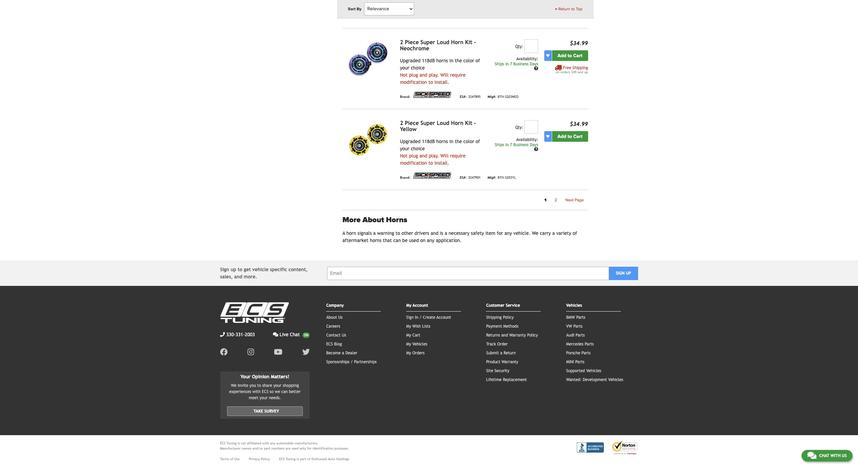 Task type: vqa. For each thing, say whether or not it's contained in the screenshot.
aftermarket
yes



Task type: locate. For each thing, give the bounding box(es) containing it.
return right "caret up" icon
[[559, 7, 571, 11]]

chat right live
[[290, 332, 300, 338]]

upgraded 118db horns in the color of your choice not plug and play. will require modification to install. down 2 piece super loud horn kit - neochrome link
[[400, 58, 480, 85]]

my for my orders
[[406, 351, 411, 356]]

2 sickspeed - corporate logo image from the top
[[412, 91, 453, 98]]

instagram logo image
[[248, 349, 254, 356]]

bth- for 2 piece super loud horn kit - neochrome
[[498, 95, 505, 99]]

1 vertical spatial upgraded 118db horns in the color of your choice not plug and play. will require modification to install.
[[400, 139, 480, 166]]

my down my cart link
[[406, 342, 411, 347]]

0 vertical spatial part
[[264, 447, 271, 451]]

about up signals at left
[[363, 215, 384, 224]]

a horn signals a warning to other drivers and is a necessary safety item for any vehicle. we carry a variety of aftermarket horns that can be used on any application.
[[343, 231, 577, 243]]

and down neochrome
[[420, 72, 428, 78]]

0 vertical spatial for
[[497, 231, 503, 236]]

2 mfg#: from the top
[[488, 95, 497, 99]]

vehicle
[[252, 267, 269, 272]]

up for sign up
[[626, 271, 631, 276]]

2 ships from the top
[[495, 142, 504, 147]]

wanted: development vehicles link
[[567, 378, 624, 382]]

loud inside 2 piece super loud horn kit - neochrome
[[437, 39, 450, 45]]

1 vertical spatial plug
[[409, 153, 418, 159]]

mini parts link
[[567, 360, 585, 365]]

0 vertical spatial shipping
[[573, 65, 588, 70]]

$34.99 for 2 piece super loud horn kit - neochrome
[[570, 40, 588, 47]]

2 vertical spatial mfg#:
[[488, 176, 497, 180]]

1 not from the top
[[400, 72, 408, 78]]

upgraded 118db horns in the color of your choice not plug and play. will require modification to install.
[[400, 58, 480, 85], [400, 139, 480, 166]]

1 vertical spatial install.
[[435, 160, 450, 166]]

2 for yellow
[[400, 120, 403, 126]]

2 kit from the top
[[465, 120, 473, 126]]

2 inside 2 piece super loud horn kit - neochrome
[[400, 39, 403, 45]]

- down 3247897
[[474, 39, 476, 45]]

1 horizontal spatial part
[[300, 457, 307, 461]]

1 $34.99 from the top
[[570, 40, 588, 47]]

1 vertical spatial qty:
[[516, 125, 524, 130]]

1 loud from the top
[[437, 39, 450, 45]]

and/or
[[253, 447, 263, 451]]

0 vertical spatial not
[[400, 72, 408, 78]]

1 the from the top
[[455, 58, 462, 63]]

question circle image
[[534, 147, 539, 152]]

1 days from the top
[[530, 62, 539, 66]]

2 play. from the top
[[429, 153, 439, 159]]

super inside 2 piece super loud horn kit - yellow
[[421, 120, 435, 126]]

2 - from the top
[[474, 120, 476, 126]]

on inside the a horn signals a warning to other drivers and is a necessary safety item for any vehicle. we carry a variety of aftermarket horns that can be used on any application.
[[421, 238, 426, 243]]

manufacturers.
[[295, 442, 318, 445]]

modification down yellow at the top left
[[400, 160, 427, 166]]

sign inside button
[[616, 271, 625, 276]]

with up the and/or
[[262, 442, 269, 445]]

0 vertical spatial the
[[455, 58, 462, 63]]

add to wish list image for 2 piece super loud horn kit - yellow
[[546, 135, 550, 138]]

horn down "es#: 3247897" on the right top of page
[[451, 39, 464, 45]]

2 $34.99 from the top
[[570, 121, 588, 127]]

require up es#: 3247901
[[450, 153, 466, 159]]

can
[[394, 238, 401, 243], [282, 390, 288, 394]]

days up question circle icon
[[530, 62, 539, 66]]

1 vertical spatial 2
[[400, 120, 403, 126]]

upgraded down neochrome
[[400, 58, 421, 63]]

2 vertical spatial bth-
[[498, 176, 505, 180]]

0 vertical spatial 118db
[[422, 58, 435, 63]]

we inside the a horn signals a warning to other drivers and is a necessary safety item for any vehicle. we carry a variety of aftermarket horns that can be used on any application.
[[532, 231, 539, 236]]

2 my from the top
[[406, 324, 411, 329]]

choice for yellow
[[411, 146, 425, 151]]

sickspeed - corporate logo image
[[412, 11, 453, 17], [412, 91, 453, 98], [412, 172, 453, 179]]

1 vertical spatial horn
[[451, 120, 464, 126]]

1 plug from the top
[[409, 72, 418, 78]]

comments image
[[808, 452, 817, 460]]

with up meet
[[253, 390, 261, 394]]

s203neo
[[505, 95, 519, 99]]

sign inside sign up to get vehicle specific content, sales, and more.
[[220, 267, 229, 272]]

1 vertical spatial used
[[292, 447, 299, 451]]

add to cart
[[558, 53, 583, 59], [558, 134, 583, 139]]

bth- right the 3247895
[[498, 95, 505, 99]]

parts for mercedes parts
[[585, 342, 594, 347]]

2 qty: from the top
[[516, 125, 524, 130]]

0 vertical spatial can
[[394, 238, 401, 243]]

1 vertical spatial require
[[450, 153, 466, 159]]

2 require from the top
[[450, 153, 466, 159]]

1 require from the top
[[450, 72, 466, 78]]

parts for mini parts
[[576, 360, 585, 365]]

3 sickspeed - corporate logo image from the top
[[412, 172, 453, 179]]

2 vertical spatial 2
[[555, 198, 557, 202]]

1 vertical spatial is
[[238, 442, 240, 445]]

1 vertical spatial upgraded
[[400, 139, 421, 144]]

and inside the a horn signals a warning to other drivers and is a necessary safety item for any vehicle. we carry a variety of aftermarket horns that can be used on any application.
[[431, 231, 439, 236]]

sponsorships / partnerships
[[326, 360, 377, 365]]

2 es#: from the top
[[460, 95, 467, 99]]

1 horizontal spatial for
[[497, 231, 503, 236]]

1 upgraded 118db horns in the color of your choice not plug and play. will require modification to install. from the top
[[400, 58, 480, 85]]

parts for vw parts
[[574, 324, 583, 329]]

supported
[[567, 369, 585, 374]]

about us
[[326, 315, 343, 320]]

any left 'vehicle.' in the right of the page
[[505, 231, 512, 236]]

1 horizontal spatial with
[[262, 442, 269, 445]]

0 horizontal spatial account
[[413, 303, 428, 308]]

1 vertical spatial piece
[[405, 120, 419, 126]]

1 add from the top
[[558, 53, 567, 59]]

audi parts link
[[567, 333, 585, 338]]

None number field
[[525, 39, 539, 53], [525, 120, 539, 134], [525, 39, 539, 53], [525, 120, 539, 134]]

2 business from the top
[[514, 142, 529, 147]]

kit for 2 piece super loud horn kit - yellow
[[465, 120, 473, 126]]

to inside we invite you to share your shopping experiences with ecs so we can better meet your needs.
[[257, 383, 261, 388]]

shipping
[[573, 65, 588, 70], [487, 315, 502, 320]]

1 my from the top
[[406, 303, 412, 308]]

next
[[566, 198, 574, 202]]

0 vertical spatial es#:
[[460, 14, 467, 18]]

a left dealer
[[342, 351, 344, 356]]

cart for 2 piece super loud horn kit - neochrome
[[574, 53, 583, 59]]

tuning down are on the left of page
[[286, 457, 296, 461]]

1 vertical spatial shipping
[[487, 315, 502, 320]]

up inside sign up to get vehicle specific content, sales, and more.
[[231, 267, 236, 272]]

any up numbers
[[270, 442, 276, 445]]

play. for neochrome
[[429, 72, 439, 78]]

0 horizontal spatial policy
[[261, 457, 270, 461]]

horn inside 2 piece super loud horn kit - yellow
[[451, 120, 464, 126]]

play. down 2 piece super loud horn kit - yellow link
[[429, 153, 439, 159]]

horns down 2 piece super loud horn kit - yellow link
[[437, 139, 448, 144]]

1 horizontal spatial on
[[556, 70, 560, 74]]

product warranty
[[487, 360, 519, 365]]

1 horizontal spatial is
[[297, 457, 299, 461]]

118db for yellow
[[422, 139, 435, 144]]

1 vertical spatial any
[[427, 238, 435, 243]]

1 vertical spatial the
[[455, 139, 462, 144]]

0 vertical spatial ships
[[495, 62, 504, 66]]

0 horizontal spatial is
[[238, 442, 240, 445]]

1 - from the top
[[474, 39, 476, 45]]

with right comments image
[[831, 454, 841, 459]]

vehicles up bmw parts
[[567, 303, 582, 308]]

availability:
[[517, 56, 539, 61], [517, 137, 539, 142]]

2 bth- from the top
[[498, 95, 505, 99]]

sign for sign up to get vehicle specific content, sales, and more.
[[220, 267, 229, 272]]

- inside 2 piece super loud horn kit - yellow
[[474, 120, 476, 126]]

2 118db from the top
[[422, 139, 435, 144]]

not
[[241, 442, 246, 445]]

vehicles
[[567, 303, 582, 308], [413, 342, 428, 347], [587, 369, 602, 374], [609, 378, 624, 382]]

more about horns
[[343, 215, 408, 224]]

porsche
[[567, 351, 581, 356]]

2 install. from the top
[[435, 160, 450, 166]]

experiences
[[229, 390, 251, 394]]

in up "mfg#: bth-s203neo"
[[506, 62, 509, 66]]

ecs left "blog"
[[326, 342, 333, 347]]

paginated product list navigation navigation
[[343, 196, 588, 205]]

use
[[234, 457, 240, 461]]

0 horizontal spatial about
[[326, 315, 337, 320]]

return down order
[[504, 351, 516, 356]]

for right the item
[[497, 231, 503, 236]]

business for 2 piece super loud horn kit - neochrome
[[514, 62, 529, 66]]

upgraded down yellow at the top left
[[400, 139, 421, 144]]

1 color from the top
[[464, 58, 474, 63]]

0 vertical spatial qty:
[[516, 44, 524, 49]]

my for my cart
[[406, 333, 411, 338]]

2 choice from the top
[[411, 146, 425, 151]]

mfg#: for 2 piece super loud horn kit - neochrome
[[488, 95, 497, 99]]

0 horizontal spatial chat
[[290, 332, 300, 338]]

twitter logo image
[[302, 349, 310, 356]]

account
[[413, 303, 428, 308], [437, 315, 451, 320]]

$34.99
[[570, 40, 588, 47], [570, 121, 588, 127]]

sign
[[220, 267, 229, 272], [616, 271, 625, 276], [406, 315, 414, 320]]

1 install. from the top
[[435, 79, 450, 85]]

loud
[[437, 39, 450, 45], [437, 120, 450, 126]]

take
[[254, 409, 263, 414]]

3 mfg#: from the top
[[488, 176, 497, 180]]

1 horizontal spatial can
[[394, 238, 401, 243]]

to inside sign up to get vehicle specific content, sales, and more.
[[238, 267, 242, 272]]

/ right in
[[420, 315, 422, 320]]

7 up s203neo
[[510, 62, 512, 66]]

1 horizontal spatial /
[[420, 315, 422, 320]]

1 vertical spatial 7
[[510, 142, 512, 147]]

tuning up manufacturer
[[227, 442, 237, 445]]

s203rg
[[505, 14, 517, 18]]

and right $49
[[578, 70, 583, 74]]

us for contact us
[[342, 333, 346, 338]]

0 horizontal spatial part
[[264, 447, 271, 451]]

require up es#: 3247895
[[450, 72, 466, 78]]

parts right vw
[[574, 324, 583, 329]]

my
[[406, 303, 412, 308], [406, 324, 411, 329], [406, 333, 411, 338], [406, 342, 411, 347], [406, 351, 411, 356]]

us up careers at the left of page
[[338, 315, 343, 320]]

ships
[[495, 62, 504, 66], [495, 142, 504, 147]]

piece inside 2 piece super loud horn kit - neochrome
[[405, 39, 419, 45]]

1 vertical spatial ships in 7 business days
[[495, 142, 539, 147]]

1 mfg#: from the top
[[488, 14, 497, 18]]

is down manufacturers.
[[297, 457, 299, 461]]

qty: down s203rg
[[516, 44, 524, 49]]

es#: 3247895
[[460, 95, 481, 99]]

automobile
[[277, 442, 294, 445]]

and right drivers
[[431, 231, 439, 236]]

1 add to cart button from the top
[[552, 50, 588, 61]]

your
[[400, 65, 410, 71], [400, 146, 410, 151], [274, 383, 282, 388], [260, 396, 268, 401]]

ecs inside ecs tuning is not affiliated with any automobile manufacturers. manufacturer names and/or part numbers are used only for identification purposes.
[[220, 442, 226, 445]]

return to top link
[[555, 6, 583, 12]]

is inside ecs tuning is not affiliated with any automobile manufacturers. manufacturer names and/or part numbers are used only for identification purposes.
[[238, 442, 240, 445]]

super inside 2 piece super loud horn kit - neochrome
[[421, 39, 435, 45]]

0 vertical spatial brand:
[[400, 14, 411, 18]]

part
[[264, 447, 271, 451], [300, 457, 307, 461]]

on left orders
[[556, 70, 560, 74]]

horns down 2 piece super loud horn kit - neochrome link
[[437, 58, 448, 63]]

2 piece from the top
[[405, 120, 419, 126]]

0 vertical spatial -
[[474, 39, 476, 45]]

piece inside 2 piece super loud horn kit - yellow
[[405, 120, 419, 126]]

2 plug from the top
[[409, 153, 418, 159]]

loud for neochrome
[[437, 39, 450, 45]]

2 vertical spatial any
[[270, 442, 276, 445]]

1 vertical spatial $34.99
[[570, 121, 588, 127]]

choice down yellow at the top left
[[411, 146, 425, 151]]

2 piece super loud horn kit - yellow link
[[400, 120, 476, 133]]

mercedes
[[567, 342, 584, 347]]

0 vertical spatial add to wish list image
[[546, 54, 550, 57]]

youtube logo image
[[274, 349, 283, 356]]

1 piece from the top
[[405, 39, 419, 45]]

0 vertical spatial ships in 7 business days
[[495, 62, 539, 66]]

2 vertical spatial is
[[297, 457, 299, 461]]

us for about us
[[338, 315, 343, 320]]

1 vertical spatial warranty
[[502, 360, 519, 365]]

modification for neochrome
[[400, 79, 427, 85]]

1 sickspeed - corporate logo image from the top
[[412, 11, 453, 17]]

1 vertical spatial return
[[504, 351, 516, 356]]

1 kit from the top
[[465, 39, 473, 45]]

my for my vehicles
[[406, 342, 411, 347]]

0 vertical spatial add to cart button
[[552, 50, 588, 61]]

118db down 2 piece super loud horn kit - yellow link
[[422, 139, 435, 144]]

ships in 7 business days for 2 piece super loud horn kit - yellow
[[495, 142, 539, 147]]

can inside the a horn signals a warning to other drivers and is a necessary safety item for any vehicle. we carry a variety of aftermarket horns that can be used on any application.
[[394, 238, 401, 243]]

mfg#: right 3247901
[[488, 176, 497, 180]]

2 will from the top
[[441, 153, 449, 159]]

- for 2 piece super loud horn kit - neochrome
[[474, 39, 476, 45]]

the down 2 piece super loud horn kit - neochrome link
[[455, 58, 462, 63]]

upgraded 118db horns in the color of your choice not plug and play. will require modification to install. down 2 piece super loud horn kit - yellow link
[[400, 139, 480, 166]]

free
[[563, 65, 572, 70]]

add to wish list image
[[546, 54, 550, 57], [546, 135, 550, 138]]

2 the from the top
[[455, 139, 462, 144]]

1 business from the top
[[514, 62, 529, 66]]

0 horizontal spatial any
[[270, 442, 276, 445]]

s203yl
[[505, 176, 516, 180]]

1 vertical spatial tuning
[[286, 457, 296, 461]]

other
[[402, 231, 413, 236]]

horn inside 2 piece super loud horn kit - neochrome
[[451, 39, 464, 45]]

1 vertical spatial chat
[[820, 454, 830, 459]]

1 vertical spatial add
[[558, 134, 567, 139]]

0 vertical spatial we
[[532, 231, 539, 236]]

piece
[[405, 39, 419, 45], [405, 120, 419, 126]]

us right comments image
[[842, 454, 847, 459]]

used right be
[[409, 238, 419, 243]]

1 modification from the top
[[400, 79, 427, 85]]

1 horizontal spatial policy
[[503, 315, 514, 320]]

2 add from the top
[[558, 134, 567, 139]]

shipping policy
[[487, 315, 514, 320]]

0 horizontal spatial we
[[231, 383, 237, 388]]

1 118db from the top
[[422, 58, 435, 63]]

1 upgraded from the top
[[400, 58, 421, 63]]

on inside free shipping on orders $49 and up
[[556, 70, 560, 74]]

warranty down the methods
[[510, 333, 526, 338]]

the down 2 piece super loud horn kit - yellow link
[[455, 139, 462, 144]]

0 vertical spatial add
[[558, 53, 567, 59]]

the for 2 piece super loud horn kit - yellow
[[455, 139, 462, 144]]

ecs for ecs tuning is part of enthusiast auto holdings
[[279, 457, 285, 461]]

1 play. from the top
[[429, 72, 439, 78]]

2 loud from the top
[[437, 120, 450, 126]]

2 not from the top
[[400, 153, 408, 159]]

mfg#:
[[488, 14, 497, 18], [488, 95, 497, 99], [488, 176, 497, 180]]

warning
[[377, 231, 394, 236]]

part inside ecs tuning is not affiliated with any automobile manufacturers. manufacturer names and/or part numbers are used only for identification purposes.
[[264, 447, 271, 451]]

and right sales,
[[234, 274, 242, 280]]

1 qty: from the top
[[516, 44, 524, 49]]

not for 2 piece super loud horn kit - neochrome
[[400, 72, 408, 78]]

loud for yellow
[[437, 120, 450, 126]]

2 days from the top
[[530, 142, 539, 147]]

my for my account
[[406, 303, 412, 308]]

/ down dealer
[[351, 360, 353, 365]]

0 horizontal spatial return
[[504, 351, 516, 356]]

0 vertical spatial account
[[413, 303, 428, 308]]

4 my from the top
[[406, 342, 411, 347]]

2 super from the top
[[421, 120, 435, 126]]

add to wish list image for 2 piece super loud horn kit - neochrome
[[546, 54, 550, 57]]

118db down 2 piece super loud horn kit - neochrome link
[[422, 58, 435, 63]]

5 my from the top
[[406, 351, 411, 356]]

comments image
[[273, 332, 278, 337]]

1 will from the top
[[441, 72, 449, 78]]

7 for 2 piece super loud horn kit - yellow
[[510, 142, 512, 147]]

availability: up question circle icon
[[517, 56, 539, 61]]

bth- right 3247897
[[498, 14, 505, 18]]

any down drivers
[[427, 238, 435, 243]]

2 vertical spatial policy
[[261, 457, 270, 461]]

parts right 'bmw'
[[577, 315, 586, 320]]

used inside the a horn signals a warning to other drivers and is a necessary safety item for any vehicle. we carry a variety of aftermarket horns that can be used on any application.
[[409, 238, 419, 243]]

ecs for ecs tuning is not affiliated with any automobile manufacturers. manufacturer names and/or part numbers are used only for identification purposes.
[[220, 442, 226, 445]]

2
[[400, 39, 403, 45], [400, 120, 403, 126], [555, 198, 557, 202]]

choice down neochrome
[[411, 65, 425, 71]]

1 vertical spatial will
[[441, 153, 449, 159]]

0 vertical spatial modification
[[400, 79, 427, 85]]

0 vertical spatial with
[[253, 390, 261, 394]]

horn
[[451, 39, 464, 45], [451, 120, 464, 126]]

plug for yellow
[[409, 153, 418, 159]]

0 vertical spatial plug
[[409, 72, 418, 78]]

ships for 2 piece super loud horn kit - neochrome
[[495, 62, 504, 66]]

2 brand: from the top
[[400, 95, 411, 99]]

1 horizontal spatial shipping
[[573, 65, 588, 70]]

loud inside 2 piece super loud horn kit - yellow
[[437, 120, 450, 126]]

2 inside paginated product list navigation navigation
[[555, 198, 557, 202]]

ships in 7 business days up question circle icon
[[495, 62, 539, 66]]

plug down neochrome
[[409, 72, 418, 78]]

ecs tuning is part of enthusiast auto holdings
[[279, 457, 349, 461]]

- inside 2 piece super loud horn kit - neochrome
[[474, 39, 476, 45]]

1 brand: from the top
[[400, 14, 411, 18]]

0 vertical spatial on
[[556, 70, 560, 74]]

survey
[[265, 409, 279, 414]]

es#: for 2 piece super loud horn kit - yellow
[[460, 176, 467, 180]]

chat right comments image
[[820, 454, 830, 459]]

mfg#: right the 3247895
[[488, 95, 497, 99]]

shipping right free on the right of page
[[573, 65, 588, 70]]

1 vertical spatial about
[[326, 315, 337, 320]]

1 vertical spatial on
[[421, 238, 426, 243]]

es#:
[[460, 14, 467, 18], [460, 95, 467, 99], [460, 176, 467, 180]]

0 vertical spatial add to cart
[[558, 53, 583, 59]]

2 upgraded from the top
[[400, 139, 421, 144]]

1 horizontal spatial chat
[[820, 454, 830, 459]]

privacy policy link
[[249, 457, 270, 462]]

7 up the s203yl
[[510, 142, 512, 147]]

will for neochrome
[[441, 72, 449, 78]]

2 vertical spatial brand:
[[400, 176, 411, 180]]

qty:
[[516, 44, 524, 49], [516, 125, 524, 130]]

sort by
[[348, 7, 362, 11]]

1 bth- from the top
[[498, 14, 505, 18]]

part right the and/or
[[264, 447, 271, 451]]

will down 2 piece super loud horn kit - neochrome link
[[441, 72, 449, 78]]

0 horizontal spatial for
[[307, 447, 312, 451]]

kit down "es#: 3247897" on the right top of page
[[465, 39, 473, 45]]

kit inside 2 piece super loud horn kit - yellow
[[465, 120, 473, 126]]

is for ecs tuning is not affiliated with any automobile manufacturers. manufacturer names and/or part numbers are used only for identification purposes.
[[238, 442, 240, 445]]

modification for yellow
[[400, 160, 427, 166]]

1 horizontal spatial used
[[409, 238, 419, 243]]

parts up porsche parts
[[585, 342, 594, 347]]

tuning inside ecs tuning is not affiliated with any automobile manufacturers. manufacturer names and/or part numbers are used only for identification purposes.
[[227, 442, 237, 445]]

0 vertical spatial availability:
[[517, 56, 539, 61]]

up inside button
[[626, 271, 631, 276]]

es#: left the 3247895
[[460, 95, 467, 99]]

1 add to wish list image from the top
[[546, 54, 550, 57]]

3 my from the top
[[406, 333, 411, 338]]

1 horn from the top
[[451, 39, 464, 45]]

kit inside 2 piece super loud horn kit - neochrome
[[465, 39, 473, 45]]

in down 2 piece super loud horn kit - yellow link
[[450, 139, 454, 144]]

parts down porsche parts
[[576, 360, 585, 365]]

2 inside 2 piece super loud horn kit - yellow
[[400, 120, 403, 126]]

add to cart for 2 piece super loud horn kit - neochrome
[[558, 53, 583, 59]]

1 vertical spatial super
[[421, 120, 435, 126]]

drivers
[[415, 231, 429, 236]]

install.
[[435, 79, 450, 85], [435, 160, 450, 166]]

sign for sign up
[[616, 271, 625, 276]]

1 vertical spatial brand:
[[400, 95, 411, 99]]

sign for sign in / create account
[[406, 315, 414, 320]]

any
[[505, 231, 512, 236], [427, 238, 435, 243], [270, 442, 276, 445]]

1 ships from the top
[[495, 62, 504, 66]]

super for neochrome
[[421, 39, 435, 45]]

2 add to wish list image from the top
[[546, 135, 550, 138]]

question circle image
[[534, 67, 539, 71]]

1 vertical spatial choice
[[411, 146, 425, 151]]

parts down mercedes parts link
[[582, 351, 591, 356]]

take survey button
[[227, 407, 303, 416]]

horns left that
[[370, 238, 382, 243]]

add to cart button
[[552, 50, 588, 61], [552, 131, 588, 142]]

variety
[[557, 231, 572, 236]]

availability: up question circle image
[[517, 137, 539, 142]]

can right we
[[282, 390, 288, 394]]

my left wish
[[406, 324, 411, 329]]

my left orders
[[406, 351, 411, 356]]

2 availability: from the top
[[517, 137, 539, 142]]

2 modification from the top
[[400, 160, 427, 166]]

ships in 7 business days up question circle image
[[495, 142, 539, 147]]

for down manufacturers.
[[307, 447, 312, 451]]

submit a return
[[487, 351, 516, 356]]

plug down yellow at the top left
[[409, 153, 418, 159]]

returns and warranty policy
[[487, 333, 538, 338]]

tuning for part
[[286, 457, 296, 461]]

ecs tuning image
[[220, 303, 289, 323]]

2 color from the top
[[464, 139, 474, 144]]

3 bth- from the top
[[498, 176, 505, 180]]

parts up mercedes parts link
[[576, 333, 585, 338]]

1 add to cart from the top
[[558, 53, 583, 59]]

will down 2 piece super loud horn kit - yellow link
[[441, 153, 449, 159]]

2 7 from the top
[[510, 142, 512, 147]]

2 ships in 7 business days from the top
[[495, 142, 539, 147]]

1 super from the top
[[421, 39, 435, 45]]

with
[[253, 390, 261, 394], [262, 442, 269, 445], [831, 454, 841, 459]]

horns for yellow
[[437, 139, 448, 144]]

ecs down numbers
[[279, 457, 285, 461]]

a
[[343, 231, 345, 236]]

payment
[[487, 324, 502, 329]]

2 add to cart button from the top
[[552, 131, 588, 142]]

0 vertical spatial horns
[[437, 58, 448, 63]]

es#3247901 - bth-s203yl - 2 piece super loud horn kit - yellow - upgraded 118db horns in the color of your choice - sickspeed - audi bmw volkswagen mercedes benz mini porsche image
[[343, 120, 395, 159]]

and inside sign up to get vehicle specific content, sales, and more.
[[234, 274, 242, 280]]

1 vertical spatial add to cart button
[[552, 131, 588, 142]]

1 choice from the top
[[411, 65, 425, 71]]

phone image
[[220, 332, 225, 337]]

lists
[[422, 324, 431, 329]]

bmw parts link
[[567, 315, 586, 320]]

1 vertical spatial modification
[[400, 160, 427, 166]]

ships up "mfg#: bth-s203yl"
[[495, 142, 504, 147]]

on down drivers
[[421, 238, 426, 243]]

are
[[286, 447, 291, 451]]

1 horizontal spatial we
[[532, 231, 539, 236]]

company
[[326, 303, 344, 308]]

we up the experiences
[[231, 383, 237, 388]]

aftermarket
[[343, 238, 369, 243]]

payment methods
[[487, 324, 519, 329]]

2 upgraded 118db horns in the color of your choice not plug and play. will require modification to install. from the top
[[400, 139, 480, 166]]

118db
[[422, 58, 435, 63], [422, 139, 435, 144]]

2 horn from the top
[[451, 120, 464, 126]]

bth- right 3247901
[[498, 176, 505, 180]]

0 vertical spatial business
[[514, 62, 529, 66]]

0 vertical spatial piece
[[405, 39, 419, 45]]

3 brand: from the top
[[400, 176, 411, 180]]

up
[[585, 70, 588, 74], [231, 267, 236, 272], [626, 271, 631, 276]]

plug
[[409, 72, 418, 78], [409, 153, 418, 159]]

1 vertical spatial play.
[[429, 153, 439, 159]]

policy for shipping policy
[[503, 315, 514, 320]]

0 vertical spatial $34.99
[[570, 40, 588, 47]]

1 vertical spatial loud
[[437, 120, 450, 126]]

can left be
[[394, 238, 401, 243]]

es#: left 3247901
[[460, 176, 467, 180]]

0 vertical spatial install.
[[435, 79, 450, 85]]

1 7 from the top
[[510, 62, 512, 66]]

partnerships
[[354, 360, 377, 365]]

0 horizontal spatial on
[[421, 238, 426, 243]]

3 es#: from the top
[[460, 176, 467, 180]]

horns
[[386, 215, 408, 224]]

part down only
[[300, 457, 307, 461]]

- for 2 piece super loud horn kit - yellow
[[474, 120, 476, 126]]

account right create
[[437, 315, 451, 320]]

1 vertical spatial add to cart
[[558, 134, 583, 139]]

1 ships in 7 business days from the top
[[495, 62, 539, 66]]

require for 2 piece super loud horn kit - neochrome
[[450, 72, 466, 78]]

0 vertical spatial mfg#:
[[488, 14, 497, 18]]

audi
[[567, 333, 575, 338]]

1 availability: from the top
[[517, 56, 539, 61]]

2 vertical spatial us
[[842, 454, 847, 459]]

about up careers at the left of page
[[326, 315, 337, 320]]

2 add to cart from the top
[[558, 134, 583, 139]]

privacy policy
[[249, 457, 270, 461]]

1 horizontal spatial account
[[437, 315, 451, 320]]

mercedes parts link
[[567, 342, 594, 347]]

0 vertical spatial super
[[421, 39, 435, 45]]



Task type: describe. For each thing, give the bounding box(es) containing it.
order
[[498, 342, 508, 347]]

better
[[289, 390, 301, 394]]

play. for yellow
[[429, 153, 439, 159]]

and inside free shipping on orders $49 and up
[[578, 70, 583, 74]]

track order
[[487, 342, 508, 347]]

supported vehicles
[[567, 369, 602, 374]]

tuning for not
[[227, 442, 237, 445]]

careers link
[[326, 324, 340, 329]]

contact us link
[[326, 333, 346, 338]]

ecs inside we invite you to share your shopping experiences with ecs so we can better meet your needs.
[[262, 390, 269, 394]]

replacement
[[503, 378, 527, 382]]

facebook logo image
[[220, 349, 228, 356]]

vw
[[567, 324, 572, 329]]

of inside the a horn signals a warning to other drivers and is a necessary safety item for any vehicle. we carry a variety of aftermarket horns that can be used on any application.
[[573, 231, 577, 236]]

purposes.
[[335, 447, 349, 451]]

in up the s203yl
[[506, 142, 509, 147]]

signals
[[358, 231, 372, 236]]

wanted:
[[567, 378, 582, 382]]

1 horizontal spatial about
[[363, 215, 384, 224]]

get
[[244, 267, 251, 272]]

horns inside the a horn signals a warning to other drivers and is a necessary safety item for any vehicle. we carry a variety of aftermarket horns that can be used on any application.
[[370, 238, 382, 243]]

submit
[[487, 351, 499, 356]]

qty: for 2 piece super loud horn kit - yellow
[[516, 125, 524, 130]]

and up order
[[502, 333, 508, 338]]

mini
[[567, 360, 574, 365]]

my vehicles
[[406, 342, 428, 347]]

118db for neochrome
[[422, 58, 435, 63]]

live chat
[[280, 332, 300, 338]]

days for 2 piece super loud horn kit - neochrome
[[530, 62, 539, 66]]

more
[[343, 215, 361, 224]]

a right the submit
[[500, 351, 503, 356]]

payment methods link
[[487, 324, 519, 329]]

add for 2 piece super loud horn kit - neochrome
[[558, 53, 567, 59]]

days for 2 piece super loud horn kit - yellow
[[530, 142, 539, 147]]

submit a return link
[[487, 351, 516, 356]]

become a dealer
[[326, 351, 358, 356]]

my cart link
[[406, 333, 421, 338]]

vehicles up wanted: development vehicles link
[[587, 369, 602, 374]]

availability: for 2 piece super loud horn kit - yellow
[[517, 137, 539, 142]]

sponsorships
[[326, 360, 350, 365]]

plug for neochrome
[[409, 72, 418, 78]]

2 link
[[551, 196, 562, 205]]

330-331-2003
[[226, 332, 255, 338]]

add to cart button for 2 piece super loud horn kit - neochrome
[[552, 50, 588, 61]]

bmw
[[567, 315, 575, 320]]

with inside we invite you to share your shopping experiences with ecs so we can better meet your needs.
[[253, 390, 261, 394]]

Email email field
[[327, 267, 609, 280]]

a right carry
[[553, 231, 555, 236]]

a right signals at left
[[373, 231, 376, 236]]

ecs blog
[[326, 342, 342, 347]]

3247897
[[468, 14, 481, 18]]

manufacturer
[[220, 447, 241, 451]]

your down neochrome
[[400, 65, 410, 71]]

horn
[[347, 231, 356, 236]]

parts for audi parts
[[576, 333, 585, 338]]

2 for neochrome
[[400, 39, 403, 45]]

parts for porsche parts
[[582, 351, 591, 356]]

my for my wish lists
[[406, 324, 411, 329]]

ecs tuning is not affiliated with any automobile manufacturers. manufacturer names and/or part numbers are used only for identification purposes.
[[220, 442, 349, 451]]

mfg#: bth-s203rg
[[488, 14, 517, 18]]

my wish lists link
[[406, 324, 431, 329]]

not for 2 piece super loud horn kit - yellow
[[400, 153, 408, 159]]

porsche parts
[[567, 351, 591, 356]]

your up we
[[274, 383, 282, 388]]

mfg#: bth-s203yl
[[488, 176, 516, 180]]

invite
[[238, 383, 248, 388]]

can inside we invite you to share your shopping experiences with ecs so we can better meet your needs.
[[282, 390, 288, 394]]

install. for yellow
[[435, 160, 450, 166]]

1 vertical spatial part
[[300, 457, 307, 461]]

ships in 7 business days for 2 piece super loud horn kit - neochrome
[[495, 62, 539, 66]]

in
[[415, 315, 419, 320]]

with inside ecs tuning is not affiliated with any automobile manufacturers. manufacturer names and/or part numbers are used only for identification purposes.
[[262, 442, 269, 445]]

$34.99 for 2 piece super loud horn kit - yellow
[[570, 121, 588, 127]]

take survey
[[254, 409, 279, 414]]

sickspeed - corporate logo image for yellow
[[412, 172, 453, 179]]

1 es#: from the top
[[460, 14, 467, 18]]

sales,
[[220, 274, 233, 280]]

sign up
[[616, 271, 631, 276]]

add to cart button for 2 piece super loud horn kit - yellow
[[552, 131, 588, 142]]

take survey link
[[227, 407, 303, 416]]

audi parts
[[567, 333, 585, 338]]

chat with us link
[[802, 450, 853, 462]]

sickspeed - corporate logo image for neochrome
[[412, 91, 453, 98]]

mfg#: for 2 piece super loud horn kit - yellow
[[488, 176, 497, 180]]

availability: for 2 piece super loud horn kit - neochrome
[[517, 56, 539, 61]]

for inside the a horn signals a warning to other drivers and is a necessary safety item for any vehicle. we carry a variety of aftermarket horns that can be used on any application.
[[497, 231, 503, 236]]

bth- for 2 piece super loud horn kit - yellow
[[498, 176, 505, 180]]

piece for neochrome
[[405, 39, 419, 45]]

is inside the a horn signals a warning to other drivers and is a necessary safety item for any vehicle. we carry a variety of aftermarket horns that can be used on any application.
[[440, 231, 443, 236]]

horn for 2 piece super loud horn kit - yellow
[[451, 120, 464, 126]]

upgraded 118db horns in the color of your choice not plug and play. will require modification to install. for yellow
[[400, 139, 480, 166]]

1
[[545, 198, 547, 202]]

ecs for ecs blog
[[326, 342, 333, 347]]

color for 2 piece super loud horn kit - neochrome
[[464, 58, 474, 63]]

qty: for 2 piece super loud horn kit - neochrome
[[516, 44, 524, 49]]

my cart
[[406, 333, 421, 338]]

orders
[[413, 351, 425, 356]]

privacy
[[249, 457, 260, 461]]

to inside return to top link
[[572, 7, 575, 11]]

cart for 2 piece super loud horn kit - yellow
[[574, 134, 583, 139]]

upgraded for neochrome
[[400, 58, 421, 63]]

up for sign up to get vehicle specific content, sales, and more.
[[231, 267, 236, 272]]

es#3247895 - bth-s203neo - 2 piece super loud horn kit - neochrome - upgraded 118db horns in the color of your choice - sickspeed - audi bmw volkswagen mercedes benz mini porsche image
[[343, 39, 395, 78]]

will for yellow
[[441, 153, 449, 159]]

any inside ecs tuning is not affiliated with any automobile manufacturers. manufacturer names and/or part numbers are used only for identification purposes.
[[270, 442, 276, 445]]

2 vertical spatial with
[[831, 454, 841, 459]]

track
[[487, 342, 496, 347]]

330-331-2003 link
[[220, 331, 255, 339]]

in down 2 piece super loud horn kit - neochrome link
[[450, 58, 454, 63]]

1 horizontal spatial any
[[427, 238, 435, 243]]

identification
[[313, 447, 333, 451]]

horns for neochrome
[[437, 58, 448, 63]]

your
[[241, 374, 251, 380]]

live
[[280, 332, 289, 338]]

vehicles right "development"
[[609, 378, 624, 382]]

piece for yellow
[[405, 120, 419, 126]]

caret up image
[[555, 7, 558, 11]]

1 vertical spatial account
[[437, 315, 451, 320]]

2 piece super loud horn kit - neochrome link
[[400, 39, 476, 52]]

lifetime
[[487, 378, 502, 382]]

and down 2 piece super loud horn kit - yellow link
[[420, 153, 428, 159]]

careers
[[326, 324, 340, 329]]

parts for bmw parts
[[577, 315, 586, 320]]

sponsorships / partnerships link
[[326, 360, 377, 365]]

terms of use link
[[220, 457, 240, 462]]

affiliated
[[247, 442, 261, 445]]

0 vertical spatial warranty
[[510, 333, 526, 338]]

install. for neochrome
[[435, 79, 450, 85]]

0 vertical spatial any
[[505, 231, 512, 236]]

we inside we invite you to share your shopping experiences with ecs so we can better meet your needs.
[[231, 383, 237, 388]]

330-
[[226, 332, 236, 338]]

become a dealer link
[[326, 351, 358, 356]]

about us link
[[326, 315, 343, 320]]

vehicle.
[[514, 231, 531, 236]]

site security link
[[487, 369, 510, 374]]

product
[[487, 360, 501, 365]]

add for 2 piece super loud horn kit - yellow
[[558, 134, 567, 139]]

business for 2 piece super loud horn kit - yellow
[[514, 142, 529, 147]]

0 horizontal spatial shipping
[[487, 315, 502, 320]]

ships for 2 piece super loud horn kit - yellow
[[495, 142, 504, 147]]

upgraded 118db horns in the color of your choice not plug and play. will require modification to install. for neochrome
[[400, 58, 480, 85]]

choice for neochrome
[[411, 65, 425, 71]]

brand: for 2 piece super loud horn kit - neochrome
[[400, 95, 411, 99]]

your down yellow at the top left
[[400, 146, 410, 151]]

lifetime replacement
[[487, 378, 527, 382]]

used inside ecs tuning is not affiliated with any automobile manufacturers. manufacturer names and/or part numbers are used only for identification purposes.
[[292, 447, 299, 451]]

require for 2 piece super loud horn kit - yellow
[[450, 153, 466, 159]]

add to cart for 2 piece super loud horn kit - yellow
[[558, 134, 583, 139]]

2 vertical spatial cart
[[413, 333, 421, 338]]

specific
[[270, 267, 287, 272]]

shopping
[[283, 383, 299, 388]]

shipping inside free shipping on orders $49 and up
[[573, 65, 588, 70]]

needs.
[[269, 396, 281, 401]]

color for 2 piece super loud horn kit - yellow
[[464, 139, 474, 144]]

policy for privacy policy
[[261, 457, 270, 461]]

return inside return to top link
[[559, 7, 571, 11]]

chat with us
[[820, 454, 847, 459]]

for inside ecs tuning is not affiliated with any automobile manufacturers. manufacturer names and/or part numbers are used only for identification purposes.
[[307, 447, 312, 451]]

7 for 2 piece super loud horn kit - neochrome
[[510, 62, 512, 66]]

vehicles up orders
[[413, 342, 428, 347]]

next page
[[566, 198, 584, 202]]

upgraded for yellow
[[400, 139, 421, 144]]

is for ecs tuning is part of enthusiast auto holdings
[[297, 457, 299, 461]]

es#: for 2 piece super loud horn kit - neochrome
[[460, 95, 467, 99]]

es#: 3247901
[[460, 176, 481, 180]]

2 horizontal spatial policy
[[527, 333, 538, 338]]

numbers
[[272, 447, 285, 451]]

to inside the a horn signals a warning to other drivers and is a necessary safety item for any vehicle. we carry a variety of aftermarket horns that can be used on any application.
[[396, 231, 400, 236]]

2 piece super loud horn kit - neochrome
[[400, 39, 476, 52]]

my account
[[406, 303, 428, 308]]

methods
[[504, 324, 519, 329]]

a up application.
[[445, 231, 447, 236]]

sign in / create account
[[406, 315, 451, 320]]

site security
[[487, 369, 510, 374]]

the for 2 piece super loud horn kit - neochrome
[[455, 58, 462, 63]]

$49
[[571, 70, 577, 74]]

my orders
[[406, 351, 425, 356]]

kit for 2 piece super loud horn kit - neochrome
[[465, 39, 473, 45]]

your right meet
[[260, 396, 268, 401]]

1 vertical spatial /
[[351, 360, 353, 365]]

auto
[[328, 457, 335, 461]]

super for yellow
[[421, 120, 435, 126]]

my wish lists
[[406, 324, 431, 329]]

3247895
[[468, 95, 481, 99]]

site
[[487, 369, 494, 374]]

returns
[[487, 333, 500, 338]]

opinion
[[252, 374, 270, 380]]

vw parts
[[567, 324, 583, 329]]

your opinion matters!
[[241, 374, 290, 380]]

up inside free shipping on orders $49 and up
[[585, 70, 588, 74]]

necessary
[[449, 231, 470, 236]]

horn for 2 piece super loud horn kit - neochrome
[[451, 39, 464, 45]]

that
[[383, 238, 392, 243]]



